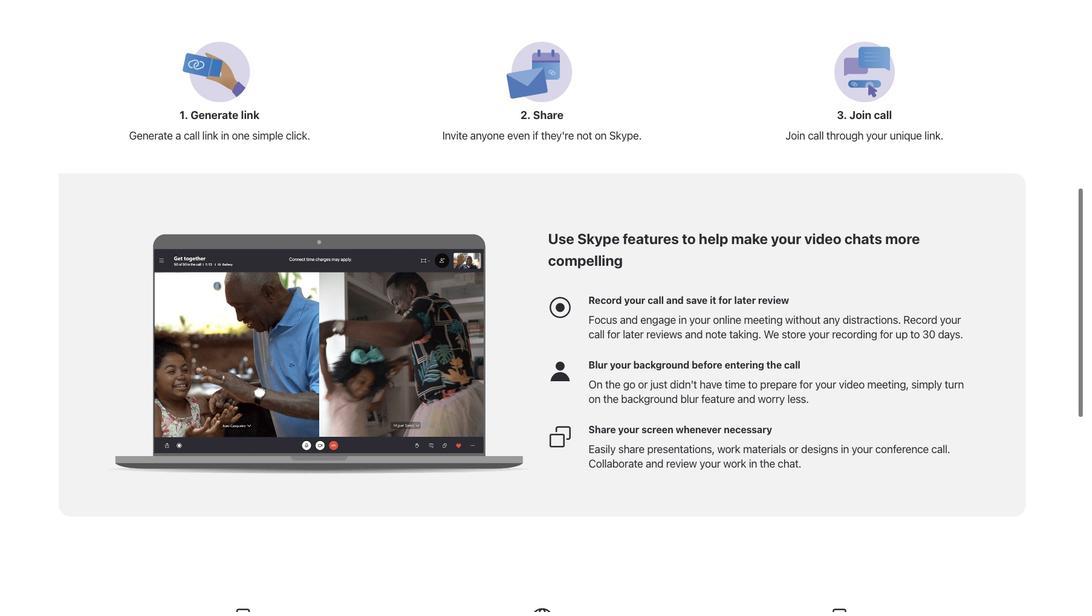 Task type: vqa. For each thing, say whether or not it's contained in the screenshot.
about to the top
no



Task type: locate. For each thing, give the bounding box(es) containing it.
link up one
[[241, 109, 260, 121]]

without
[[785, 314, 821, 327]]

and down 'presentations,'
[[646, 457, 664, 470]]

1 vertical spatial review
[[666, 457, 697, 470]]

1 vertical spatial generate
[[129, 129, 173, 142]]

a
[[175, 129, 181, 142]]

review inside easily share presentations, work materials or designs in your conference call. collaborate and review your work in the chat.
[[666, 457, 697, 470]]

call.
[[931, 443, 950, 456]]

the left go
[[605, 378, 620, 391]]

2 vertical spatial to
[[748, 378, 758, 391]]

or
[[638, 378, 648, 391], [789, 443, 799, 456]]

0 vertical spatial or
[[638, 378, 648, 391]]

invite
[[442, 129, 468, 142]]

1 vertical spatial link
[[202, 129, 218, 142]]

materials
[[743, 443, 786, 456]]

share up easily
[[589, 424, 616, 435]]

easily share presentations, work materials or designs in your conference call. collaborate and review your work in the chat.
[[589, 443, 950, 470]]

0 vertical spatial video
[[804, 230, 841, 247]]

to right the time
[[748, 378, 758, 391]]

work down 'necessary'
[[717, 443, 740, 456]]

1 vertical spatial on
[[589, 393, 601, 406]]

2 horizontal spatial to
[[910, 328, 920, 341]]

0 vertical spatial on
[[595, 129, 607, 142]]

0 vertical spatial background
[[633, 360, 689, 371]]

the up prepare
[[766, 360, 782, 371]]

review down 'presentations,'
[[666, 457, 697, 470]]

use
[[548, 230, 574, 247]]

video left chats
[[804, 230, 841, 247]]

your up the share
[[618, 424, 639, 435]]

0 vertical spatial share
[[533, 109, 563, 121]]

for left up at the bottom right of page
[[880, 328, 893, 341]]

share
[[533, 109, 563, 121], [589, 424, 616, 435]]

record
[[589, 295, 622, 306], [903, 314, 937, 327]]

your up go
[[610, 360, 631, 371]]

1 vertical spatial to
[[910, 328, 920, 341]]

on the go or just didn't have time to prepare for your video meeting, simply turn on the background blur feature and worry less.
[[589, 378, 964, 406]]

to left "help" on the top of page
[[682, 230, 696, 247]]

your down 'presentations,'
[[700, 457, 721, 470]]

to inside on the go or just didn't have time to prepare for your video meeting, simply turn on the background blur feature and worry less.
[[748, 378, 758, 391]]

chat.
[[778, 457, 801, 470]]

call up the engage at the right of the page
[[648, 295, 664, 306]]

later down the engage at the right of the page
[[623, 328, 644, 341]]

record up 30
[[903, 314, 937, 327]]

in
[[221, 129, 229, 142], [679, 314, 687, 327], [841, 443, 849, 456], [749, 457, 757, 470]]

share up invite anyone even if they're not on skype.
[[533, 109, 563, 121]]

compelling
[[548, 252, 623, 269]]

feature
[[701, 393, 735, 406]]

to
[[682, 230, 696, 247], [910, 328, 920, 341], [748, 378, 758, 391]]

join
[[849, 109, 871, 121], [786, 129, 805, 142]]

0 vertical spatial generate
[[191, 109, 238, 121]]

and
[[666, 295, 684, 306], [620, 314, 638, 327], [685, 328, 703, 341], [738, 393, 755, 406], [646, 457, 664, 470]]

link
[[241, 109, 260, 121], [202, 129, 218, 142]]

we
[[764, 328, 779, 341]]

features
[[623, 230, 679, 247]]

blur
[[589, 360, 608, 371]]

didn't
[[670, 378, 697, 391]]

call
[[874, 109, 892, 121], [184, 129, 200, 142], [808, 129, 824, 142], [648, 295, 664, 306], [589, 328, 605, 341], [784, 360, 800, 371]]

on right not
[[595, 129, 607, 142]]

your down save on the right top of the page
[[689, 314, 710, 327]]

0 horizontal spatial later
[[623, 328, 644, 341]]

review up 'meeting'
[[758, 295, 789, 306]]

less.
[[787, 393, 809, 406]]

your up the engage at the right of the page
[[624, 295, 645, 306]]

video inside the use skype features to help make your video chats more compelling
[[804, 230, 841, 247]]

0 vertical spatial to
[[682, 230, 696, 247]]

in down record your call and save it for later review at the right of page
[[679, 314, 687, 327]]

0 horizontal spatial or
[[638, 378, 648, 391]]

1 horizontal spatial to
[[748, 378, 758, 391]]

skype.
[[609, 129, 642, 142]]

1.
[[180, 109, 188, 121]]

invite anyone even if they're not on skype.
[[442, 129, 642, 142]]

background up just on the bottom of page
[[633, 360, 689, 371]]

for right "it"
[[719, 295, 732, 306]]

1 horizontal spatial record
[[903, 314, 937, 327]]

entering
[[725, 360, 764, 371]]

or inside easily share presentations, work materials or designs in your conference call. collaborate and review your work in the chat.
[[789, 443, 799, 456]]

and inside on the go or just didn't have time to prepare for your video meeting, simply turn on the background blur feature and worry less.
[[738, 393, 755, 406]]

your
[[866, 129, 887, 142], [771, 230, 801, 247], [624, 295, 645, 306], [689, 314, 710, 327], [940, 314, 961, 327], [808, 328, 829, 341], [610, 360, 631, 371], [815, 378, 836, 391], [618, 424, 639, 435], [852, 443, 873, 456], [700, 457, 721, 470]]

your right prepare
[[815, 378, 836, 391]]

work
[[717, 443, 740, 456], [723, 457, 746, 470]]

they're
[[541, 129, 574, 142]]

work down materials
[[723, 457, 746, 470]]

1 vertical spatial later
[[623, 328, 644, 341]]

on down on
[[589, 393, 601, 406]]

go
[[623, 378, 635, 391]]

in right designs
[[841, 443, 849, 456]]

3. join call
[[837, 109, 892, 121]]

meeting,
[[867, 378, 909, 391]]

online
[[713, 314, 741, 327]]

or up chat. at the right bottom
[[789, 443, 799, 456]]

1 horizontal spatial later
[[734, 295, 756, 306]]

reviews
[[646, 328, 682, 341]]

meeting on desktop device image
[[101, 234, 536, 474]]

1 horizontal spatial join
[[849, 109, 871, 121]]

background inside on the go or just didn't have time to prepare for your video meeting, simply turn on the background blur feature and worry less.
[[621, 393, 678, 406]]

for inside on the go or just didn't have time to prepare for your video meeting, simply turn on the background blur feature and worry less.
[[800, 378, 813, 391]]

record up the focus
[[589, 295, 622, 306]]

in down materials
[[749, 457, 757, 470]]

screen
[[642, 424, 673, 435]]

0 horizontal spatial link
[[202, 129, 218, 142]]

call inside focus and engage in your online meeting without any distractions. record your call for later reviews and note taking. we store your recording for up to 30 days.
[[589, 328, 605, 341]]

blur your background before entering the call
[[589, 360, 800, 371]]

0 vertical spatial work
[[717, 443, 740, 456]]

later up online
[[734, 295, 756, 306]]

generate up generate a call link in one simple click.
[[191, 109, 238, 121]]

0 horizontal spatial to
[[682, 230, 696, 247]]

the
[[766, 360, 782, 371], [605, 378, 620, 391], [603, 393, 619, 406], [760, 457, 775, 470]]

note
[[705, 328, 727, 341]]

prepare
[[760, 378, 797, 391]]

conference
[[875, 443, 929, 456]]

1. generate link
[[180, 109, 260, 121]]

1 vertical spatial join
[[786, 129, 805, 142]]

chats
[[844, 230, 882, 247]]

1 horizontal spatial or
[[789, 443, 799, 456]]

join right 3.
[[849, 109, 871, 121]]

3.
[[837, 109, 847, 121]]

later
[[734, 295, 756, 306], [623, 328, 644, 341]]

generate left a
[[129, 129, 173, 142]]

your left conference
[[852, 443, 873, 456]]

1 horizontal spatial share
[[589, 424, 616, 435]]

for up less.
[[800, 378, 813, 391]]

your right make
[[771, 230, 801, 247]]

the down blur in the bottom of the page
[[603, 393, 619, 406]]

0 horizontal spatial review
[[666, 457, 697, 470]]

1 vertical spatial record
[[903, 314, 937, 327]]

video left meeting,
[[839, 378, 865, 391]]

your inside the use skype features to help make your video chats more compelling
[[771, 230, 801, 247]]

background down just on the bottom of page
[[621, 393, 678, 406]]

link down 1. generate link
[[202, 129, 218, 142]]

your up days.
[[940, 314, 961, 327]]

and down the time
[[738, 393, 755, 406]]

days.
[[938, 328, 963, 341]]

1 vertical spatial or
[[789, 443, 799, 456]]

any
[[823, 314, 840, 327]]

1 horizontal spatial link
[[241, 109, 260, 121]]

to inside the use skype features to help make your video chats more compelling
[[682, 230, 696, 247]]

or right go
[[638, 378, 648, 391]]

link.
[[925, 129, 943, 142]]

video
[[804, 230, 841, 247], [839, 378, 865, 391]]

to right up at the bottom right of page
[[910, 328, 920, 341]]

presentations,
[[647, 443, 715, 456]]

1 horizontal spatial review
[[758, 295, 789, 306]]

review
[[758, 295, 789, 306], [666, 457, 697, 470]]

1 vertical spatial video
[[839, 378, 865, 391]]

worry
[[758, 393, 785, 406]]

necessary
[[724, 424, 772, 435]]

and left note
[[685, 328, 703, 341]]

0 vertical spatial record
[[589, 295, 622, 306]]

record your call and save it for later review
[[589, 295, 789, 306]]

join left through
[[786, 129, 805, 142]]

your down 3. join call
[[866, 129, 887, 142]]

call down the focus
[[589, 328, 605, 341]]

the down materials
[[760, 457, 775, 470]]

on inside on the go or just didn't have time to prepare for your video meeting, simply turn on the background blur feature and worry less.
[[589, 393, 601, 406]]

for
[[719, 295, 732, 306], [607, 328, 620, 341], [880, 328, 893, 341], [800, 378, 813, 391]]

1 vertical spatial background
[[621, 393, 678, 406]]

help
[[699, 230, 728, 247]]

for down the focus
[[607, 328, 620, 341]]

engage
[[640, 314, 676, 327]]



Task type: describe. For each thing, give the bounding box(es) containing it.
not
[[577, 129, 592, 142]]

and inside easily share presentations, work materials or designs in your conference call. collaborate and review your work in the chat.
[[646, 457, 664, 470]]

0 vertical spatial review
[[758, 295, 789, 306]]

0 horizontal spatial record
[[589, 295, 622, 306]]

collaborate
[[589, 457, 643, 470]]

one
[[232, 129, 250, 142]]

call left through
[[808, 129, 824, 142]]

easily
[[589, 443, 616, 456]]

whenever
[[676, 424, 722, 435]]

your inside on the go or just didn't have time to prepare for your video meeting, simply turn on the background blur feature and worry less.
[[815, 378, 836, 391]]

blur
[[680, 393, 699, 406]]

it
[[710, 295, 716, 306]]

simple
[[252, 129, 283, 142]]

recording
[[832, 328, 877, 341]]

or inside on the go or just didn't have time to prepare for your video meeting, simply turn on the background blur feature and worry less.
[[638, 378, 648, 391]]

1 vertical spatial work
[[723, 457, 746, 470]]


[[548, 360, 572, 385]]

taking.
[[729, 328, 761, 341]]

share
[[618, 443, 645, 456]]

skype
[[577, 230, 620, 247]]

in left one
[[221, 129, 229, 142]]

and right the focus
[[620, 314, 638, 327]]

on
[[589, 378, 603, 391]]


[[548, 425, 572, 449]]

your down any
[[808, 328, 829, 341]]

share your screen whenever necessary
[[589, 424, 772, 435]]

0 vertical spatial link
[[241, 109, 260, 121]]

have
[[700, 378, 722, 391]]

call up join call through your unique link.
[[874, 109, 892, 121]]

if
[[533, 129, 538, 142]]

through
[[826, 129, 864, 142]]

call up prepare
[[784, 360, 800, 371]]

unique
[[890, 129, 922, 142]]

click.
[[286, 129, 310, 142]]

call right a
[[184, 129, 200, 142]]

focus
[[589, 314, 617, 327]]

make
[[731, 230, 768, 247]]

designs
[[801, 443, 838, 456]]

1 vertical spatial share
[[589, 424, 616, 435]]

1 horizontal spatial generate
[[191, 109, 238, 121]]

the inside easily share presentations, work materials or designs in your conference call. collaborate and review your work in the chat.
[[760, 457, 775, 470]]

use skype features to help make your video chats more compelling
[[548, 230, 920, 269]]

just
[[650, 378, 667, 391]]

save
[[686, 295, 708, 306]]

up
[[896, 328, 908, 341]]

and left save on the right top of the page
[[666, 295, 684, 306]]

in inside focus and engage in your online meeting without any distractions. record your call for later reviews and note taking. we store your recording for up to 30 days.
[[679, 314, 687, 327]]

anyone
[[470, 129, 505, 142]]

join call through your unique link.
[[786, 129, 943, 142]]

more
[[885, 230, 920, 247]]

2. share
[[521, 109, 563, 121]]

store
[[782, 328, 806, 341]]

meeting
[[744, 314, 783, 327]]

before
[[692, 360, 722, 371]]

0 horizontal spatial share
[[533, 109, 563, 121]]

video inside on the go or just didn't have time to prepare for your video meeting, simply turn on the background blur feature and worry less.
[[839, 378, 865, 391]]

generate a call link in one simple click.
[[129, 129, 310, 142]]

distractions.
[[843, 314, 901, 327]]

record inside focus and engage in your online meeting without any distractions. record your call for later reviews and note taking. we store your recording for up to 30 days.
[[903, 314, 937, 327]]

0 vertical spatial join
[[849, 109, 871, 121]]

0 horizontal spatial generate
[[129, 129, 173, 142]]

turn
[[945, 378, 964, 391]]

focus and engage in your online meeting without any distractions. record your call for later reviews and note taking. we store your recording for up to 30 days.
[[589, 314, 963, 341]]

simply
[[911, 378, 942, 391]]

later inside focus and engage in your online meeting without any distractions. record your call for later reviews and note taking. we store your recording for up to 30 days.
[[623, 328, 644, 341]]

time
[[725, 378, 745, 391]]

30
[[923, 328, 935, 341]]

to inside focus and engage in your online meeting without any distractions. record your call for later reviews and note taking. we store your recording for up to 30 days.
[[910, 328, 920, 341]]

0 vertical spatial later
[[734, 295, 756, 306]]


[[548, 296, 572, 320]]

even
[[507, 129, 530, 142]]

0 horizontal spatial join
[[786, 129, 805, 142]]

2.
[[521, 109, 531, 121]]



